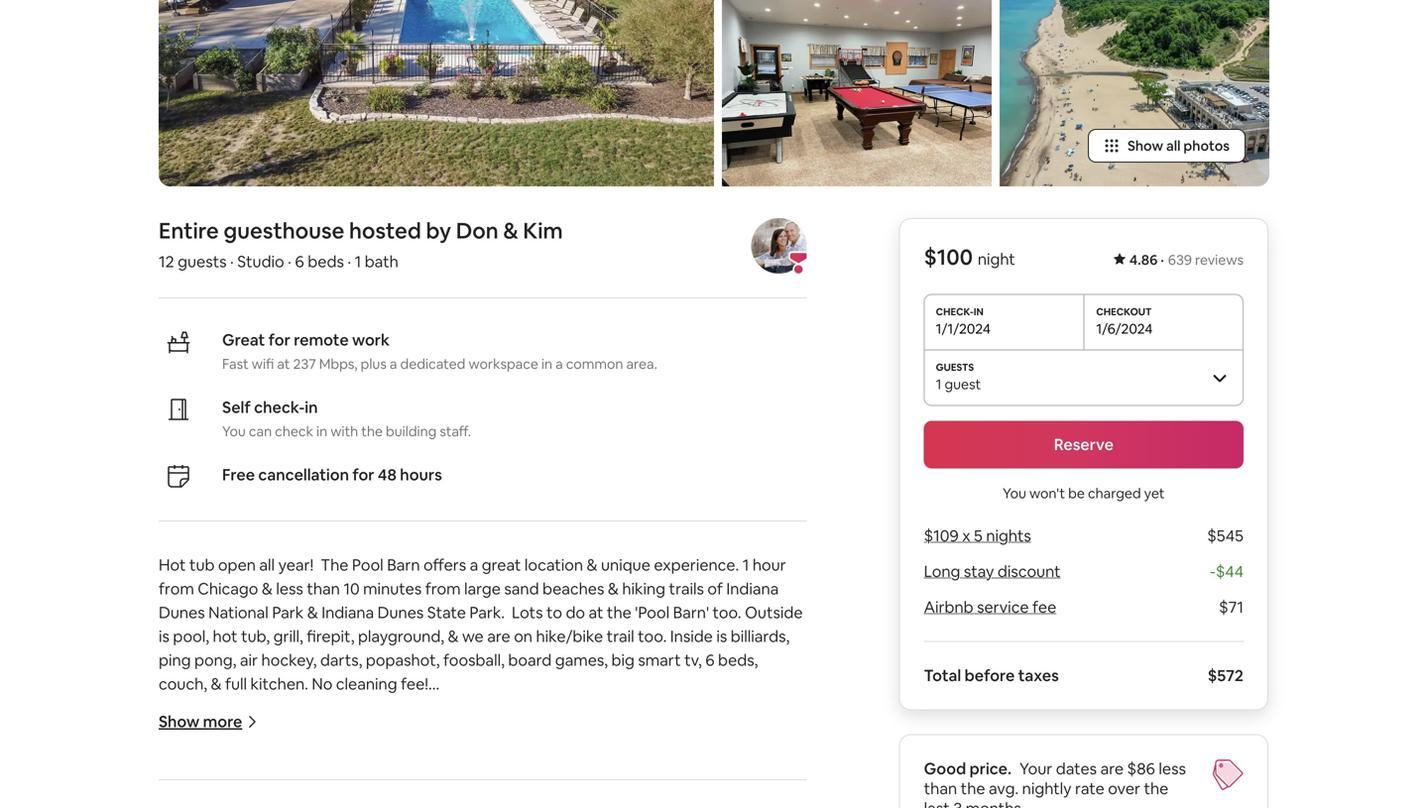 Task type: describe. For each thing, give the bounding box(es) containing it.
games,
[[555, 650, 608, 671]]

couch,
[[159, 674, 207, 695]]

last
[[924, 799, 950, 809]]

1 · from the left
[[1161, 251, 1165, 269]]

& left full
[[211, 674, 222, 695]]

hiking
[[622, 579, 666, 599]]

free
[[222, 465, 255, 485]]

national
[[208, 603, 269, 623]]

show for show more
[[159, 712, 200, 732]]

service
[[977, 597, 1029, 618]]

beds
[[308, 252, 344, 272]]

x
[[963, 526, 971, 546]]

$572
[[1208, 666, 1244, 686]]

$86
[[1128, 759, 1156, 779]]

2 is from the left
[[717, 627, 728, 647]]

1 horizontal spatial and
[[381, 746, 409, 766]]

12
[[159, 252, 174, 272]]

photos
[[1184, 137, 1230, 155]]

for inside great for remote work fast wifi at 237 mbps, plus a dedicated workspace in a common area.
[[269, 330, 290, 350]]

total
[[924, 666, 962, 686]]

state
[[427, 603, 466, 623]]

& up park
[[262, 579, 273, 599]]

the inside hot tub open all year!  the pool barn offers a great location & unique experience. 1 hour from chicago & less than 10 minutes from large sand beaches & hiking trails of indiana dunes national park & indiana dunes state park.  lots to do at the 'pool barn' too. outside is pool, hot tub, grill, firepit, playground, & we are on hike/bike trail too. inside is billiards, ping pong, air hockey, darts, popashot, foosball, board games, big smart tv, 6 beds, couch, & full kitchen. no cleaning fee!
[[607, 603, 632, 623]]

big
[[612, 650, 635, 671]]

1 horizontal spatial too.
[[713, 603, 742, 623]]

0 vertical spatial as
[[616, 746, 632, 766]]

we hope you'll enjoy our "pool barn" as much as we do!   our space is a pole barn with 1200 sq ft finished recreation area, full bathroom, several table games,  in-ground pool, hot tub, grill, and campfire area with lots of parking.  we are located on the duneland prairie trail, next to the bailly homestead in the indiana dunes national park, great for biking and hiking, and only 5 minutes from the beaches and trails of the dunes state park on lake michigan.  chesterton/porter offers numerous boutique shops and dining experiences too.  we are one hour from downtown chicago with easy access by car or train. image
[[159, 0, 714, 187]]

smart
[[638, 650, 681, 671]]

trail
[[607, 627, 635, 647]]

no
[[312, 674, 333, 695]]

0 horizontal spatial indiana
[[322, 603, 374, 623]]

airbnb service fee button
[[924, 597, 1057, 618]]

more
[[203, 712, 242, 732]]

months.
[[966, 799, 1025, 809]]

kitchen.
[[251, 674, 308, 695]]

4.86
[[1130, 251, 1158, 269]]

strive
[[439, 746, 480, 766]]

$545
[[1208, 526, 1244, 546]]

1 horizontal spatial to
[[483, 746, 499, 766]]

reviews
[[1196, 251, 1244, 269]]

a inside hot tub open all year!  the pool barn offers a great location & unique experience. 1 hour from chicago & less than 10 minutes from large sand beaches & hiking trails of indiana dunes national park & indiana dunes state park.  lots to do at the 'pool barn' too. outside is pool, hot tub, grill, firepit, playground, & we are on hike/bike trail too. inside is billiards, ping pong, air hockey, darts, popashot, foosball, board games, big smart tv, 6 beds, couch, & full kitchen. no cleaning fee!
[[470, 555, 478, 575]]

& right park
[[307, 603, 318, 623]]

guests
[[178, 252, 227, 272]]

6 inside entire guesthouse hosted by don & kim 12 guests · studio · 6 beds · 1 bath
[[295, 252, 304, 272]]

2 your from the left
[[546, 746, 578, 766]]

$100 night
[[924, 243, 1016, 271]]

to inside hot tub open all year!  the pool barn offers a great location & unique experience. 1 hour from chicago & less than 10 minutes from large sand beaches & hiking trails of indiana dunes national park & indiana dunes state park.  lots to do at the 'pool barn' too. outside is pool, hot tub, grill, firepit, playground, & we are on hike/bike trail too. inside is billiards, ping pong, air hockey, darts, popashot, foosball, board games, big smart tv, 6 beds, couch, & full kitchen. no cleaning fee!
[[547, 603, 563, 623]]

park.
[[470, 603, 505, 623]]

yet
[[1145, 485, 1165, 503]]

& kim
[[503, 217, 563, 245]]

you inside 'self check-in you can check in with the building staff.'
[[222, 423, 246, 441]]

great
[[482, 555, 521, 575]]

your dates are $86 less than the avg. nightly rate over the last 3 months.
[[924, 759, 1187, 809]]

2 vertical spatial in
[[317, 423, 328, 441]]

long
[[924, 562, 961, 582]]

fast
[[222, 355, 249, 373]]

experience.
[[654, 555, 739, 575]]

good
[[924, 759, 967, 779]]

open
[[218, 555, 256, 575]]

1 inside hot tub open all year!  the pool barn offers a great location & unique experience. 1 hour from chicago & less than 10 minutes from large sand beaches & hiking trails of indiana dunes national park & indiana dunes state park.  lots to do at the 'pool barn' too. outside is pool, hot tub, grill, firepit, playground, & we are on hike/bike trail too. inside is billiards, ping pong, air hockey, darts, popashot, foosball, board games, big smart tv, 6 beds, couch, & full kitchen. no cleaning fee!
[[743, 555, 749, 575]]

237
[[293, 355, 316, 373]]

offers
[[424, 555, 466, 575]]

self check-in you can check in with the building staff.
[[222, 397, 471, 441]]

your
[[1020, 759, 1053, 779]]

& up beaches on the bottom left of the page
[[587, 555, 598, 575]]

3 · from the left
[[288, 252, 292, 272]]

airbnb
[[924, 597, 974, 618]]

popashot,
[[366, 650, 440, 671]]

1 inside 1 guest dropdown button
[[936, 376, 942, 393]]

1 vertical spatial too.
[[638, 627, 667, 647]]

can
[[249, 423, 272, 441]]

mbps,
[[319, 355, 358, 373]]

639
[[1169, 251, 1193, 269]]

tv,
[[685, 650, 702, 671]]

beds,
[[718, 650, 758, 671]]

1 horizontal spatial indiana
[[727, 579, 779, 599]]

2 horizontal spatial a
[[556, 355, 563, 373]]

all inside button
[[1167, 137, 1181, 155]]

tub,
[[241, 627, 270, 647]]

by
[[426, 217, 451, 245]]

the right over
[[1144, 779, 1169, 799]]

10
[[344, 579, 360, 599]]

area.
[[627, 355, 658, 373]]

airbnb service fee
[[924, 597, 1057, 618]]

1 your from the left
[[310, 746, 342, 766]]

4 · from the left
[[348, 252, 351, 272]]

hosted
[[349, 217, 421, 245]]

in inside great for remote work fast wifi at 237 mbps, plus a dedicated workspace in a common area.
[[542, 355, 553, 373]]

5
[[974, 526, 983, 546]]

air
[[240, 650, 258, 671]]

than inside hot tub open all year!  the pool barn offers a great location & unique experience. 1 hour from chicago & less than 10 minutes from large sand beaches & hiking trails of indiana dunes national park & indiana dunes state park.  lots to do at the 'pool barn' too. outside is pool, hot tub, grill, firepit, playground, & we are on hike/bike trail too. inside is billiards, ping pong, air hockey, darts, popashot, foosball, board games, big smart tv, 6 beds, couch, & full kitchen. no cleaning fee!
[[307, 579, 340, 599]]

we
[[462, 627, 484, 647]]

over
[[1108, 779, 1141, 799]]

total before taxes
[[924, 666, 1059, 686]]

guesthouse
[[224, 217, 345, 245]]

$44
[[1216, 562, 1244, 582]]

we
[[159, 746, 183, 766]]

cancellation
[[258, 465, 349, 485]]

lots
[[512, 603, 543, 623]]

board
[[508, 650, 552, 671]]

$100
[[924, 243, 973, 271]]

check-
[[254, 397, 305, 418]]

'pool
[[635, 603, 670, 623]]

the left avg.
[[961, 779, 986, 799]]

$109
[[924, 526, 959, 546]]



Task type: locate. For each thing, give the bounding box(es) containing it.
entire
[[159, 217, 219, 245]]

0 vertical spatial for
[[269, 330, 290, 350]]

1 left the guest
[[936, 376, 942, 393]]

0 horizontal spatial 1
[[355, 252, 361, 272]]

show for show all photos
[[1128, 137, 1164, 155]]

1 vertical spatial show
[[159, 712, 200, 732]]

is
[[159, 627, 170, 647], [717, 627, 728, 647]]

· left 639
[[1161, 251, 1165, 269]]

firepit,
[[307, 627, 355, 647]]

in up check at the bottom left
[[305, 397, 318, 418]]

tub
[[189, 555, 215, 575]]

show
[[1128, 137, 1164, 155], [159, 712, 200, 732]]

and left will on the bottom left of the page
[[381, 746, 409, 766]]

the up "trail"
[[607, 603, 632, 623]]

you left 'won't'
[[1003, 485, 1027, 503]]

love
[[234, 746, 264, 766]]

all
[[1167, 137, 1181, 155], [259, 555, 275, 575]]

show left photos
[[1128, 137, 1164, 155]]

guest
[[945, 376, 981, 393]]

your right make
[[546, 746, 578, 766]]

cleaning
[[336, 674, 397, 695]]

1 vertical spatial for
[[353, 465, 375, 485]]

fee!
[[401, 674, 429, 695]]

at inside great for remote work fast wifi at 237 mbps, plus a dedicated workspace in a common area.
[[277, 355, 290, 373]]

0 horizontal spatial than
[[307, 579, 340, 599]]

0 vertical spatial show
[[1128, 137, 1164, 155]]

at right do
[[589, 603, 604, 623]]

will
[[412, 746, 436, 766]]

all inside hot tub open all year!  the pool barn offers a great location & unique experience. 1 hour from chicago & less than 10 minutes from large sand beaches & hiking trails of indiana dunes national park & indiana dunes state park.  lots to do at the 'pool barn' too. outside is pool, hot tub, grill, firepit, playground, & we are on hike/bike trail too. inside is billiards, ping pong, air hockey, darts, popashot, foosball, board games, big smart tv, 6 beds, couch, & full kitchen. no cleaning fee!
[[259, 555, 275, 575]]

only 5 minutes from the big beautiful sand beach of indiana dunes state park on lake michigan.  the dunes attracts 5 million visitors each year.  learn about attractions & activities at indianadunes dot com image
[[1000, 0, 1270, 187]]

show more
[[159, 712, 242, 732]]

1 horizontal spatial less
[[1159, 759, 1187, 779]]

show up we
[[159, 712, 200, 732]]

hot
[[213, 627, 238, 647]]

is up beds,
[[717, 627, 728, 647]]

stay down 5
[[964, 562, 995, 582]]

4.86 · 639 reviews
[[1130, 251, 1244, 269]]

0 vertical spatial all
[[1167, 137, 1181, 155]]

1 horizontal spatial for
[[353, 465, 375, 485]]

for
[[269, 330, 290, 350], [353, 465, 375, 485]]

for up wifi
[[269, 330, 290, 350]]

barn'
[[673, 603, 709, 623]]

large
[[464, 579, 501, 599]]

0 horizontal spatial are
[[487, 627, 511, 647]]

show more button
[[159, 712, 258, 732]]

1 vertical spatial in
[[305, 397, 318, 418]]

0 vertical spatial indiana
[[727, 579, 779, 599]]

to left do
[[547, 603, 563, 623]]

to right love
[[268, 746, 284, 766]]

1 horizontal spatial dunes
[[378, 603, 424, 623]]

2 horizontal spatial 1
[[936, 376, 942, 393]]

1 vertical spatial than
[[924, 779, 958, 799]]

in right workspace
[[542, 355, 553, 373]]

1 horizontal spatial are
[[1101, 759, 1124, 779]]

1 dunes from the left
[[159, 603, 205, 623]]

2 from from the left
[[425, 579, 461, 599]]

chicago
[[198, 579, 258, 599]]

1 vertical spatial less
[[1159, 759, 1187, 779]]

darts,
[[320, 650, 363, 671]]

0 horizontal spatial your
[[310, 746, 342, 766]]

1 vertical spatial stay
[[582, 746, 612, 766]]

0 vertical spatial be
[[1069, 485, 1085, 503]]

indiana down hour on the bottom of page
[[727, 579, 779, 599]]

are left on at the left bottom
[[487, 627, 511, 647]]

are
[[487, 627, 511, 647], [1101, 759, 1124, 779]]

be right 'won't'
[[1069, 485, 1085, 503]]

bath
[[365, 252, 399, 272]]

common
[[566, 355, 623, 373]]

0 vertical spatial in
[[542, 355, 553, 373]]

1 horizontal spatial stay
[[964, 562, 995, 582]]

-
[[1210, 562, 1216, 582]]

0 horizontal spatial from
[[159, 579, 194, 599]]

0 horizontal spatial dunes
[[159, 603, 205, 623]]

0 horizontal spatial a
[[390, 355, 397, 373]]

a right plus
[[390, 355, 397, 373]]

show inside show all photos button
[[1128, 137, 1164, 155]]

a
[[390, 355, 397, 373], [556, 355, 563, 373], [470, 555, 478, 575]]

0 horizontal spatial be
[[287, 746, 306, 766]]

1 horizontal spatial 6
[[706, 650, 715, 671]]

building
[[386, 423, 437, 441]]

1 vertical spatial indiana
[[322, 603, 374, 623]]

0 horizontal spatial too.
[[638, 627, 667, 647]]

be inside we would love to be your host and will strive to make your stay as convenient, comfortable, and enjoyable as possible!
[[287, 746, 306, 766]]

0 vertical spatial too.
[[713, 603, 742, 623]]

0 horizontal spatial and
[[257, 769, 285, 790]]

2 vertical spatial 1
[[743, 555, 749, 575]]

are inside hot tub open all year!  the pool barn offers a great location & unique experience. 1 hour from chicago & less than 10 minutes from large sand beaches & hiking trails of indiana dunes national park & indiana dunes state park.  lots to do at the 'pool barn' too. outside is pool, hot tub, grill, firepit, playground, & we are on hike/bike trail too. inside is billiards, ping pong, air hockey, darts, popashot, foosball, board games, big smart tv, 6 beds, couch, & full kitchen. no cleaning fee!
[[487, 627, 511, 647]]

$109 x 5 nights button
[[924, 526, 1032, 546]]

reserve
[[1054, 435, 1114, 455]]

full
[[225, 674, 247, 695]]

1 horizontal spatial show
[[1128, 137, 1164, 155]]

sand
[[504, 579, 539, 599]]

host
[[346, 746, 378, 766]]

1 left hour on the bottom of page
[[743, 555, 749, 575]]

1 vertical spatial 1
[[936, 376, 942, 393]]

staff.
[[440, 423, 471, 441]]

convenient,
[[635, 746, 720, 766]]

0 horizontal spatial all
[[259, 555, 275, 575]]

be up enjoyable
[[287, 746, 306, 766]]

0 horizontal spatial show
[[159, 712, 200, 732]]

hour
[[753, 555, 786, 575]]

1 horizontal spatial 1
[[743, 555, 749, 575]]

outside
[[745, 603, 803, 623]]

wifi
[[252, 355, 274, 373]]

hot
[[159, 555, 186, 575]]

48
[[378, 465, 397, 485]]

a up large
[[470, 555, 478, 575]]

1/6/2024
[[1097, 320, 1153, 338]]

taxes
[[1019, 666, 1059, 686]]

0 horizontal spatial you
[[222, 423, 246, 441]]

trails
[[669, 579, 704, 599]]

1
[[355, 252, 361, 272], [936, 376, 942, 393], [743, 555, 749, 575]]

1 is from the left
[[159, 627, 170, 647]]

great
[[222, 330, 265, 350]]

too. down of
[[713, 603, 742, 623]]

0 horizontal spatial for
[[269, 330, 290, 350]]

0 horizontal spatial stay
[[582, 746, 612, 766]]

1 vertical spatial are
[[1101, 759, 1124, 779]]

indiana down 10
[[322, 603, 374, 623]]

and down love
[[257, 769, 285, 790]]

a left common
[[556, 355, 563, 373]]

0 horizontal spatial as
[[362, 769, 378, 790]]

hot tub open all year!  the pool barn offers a great location & unique experience. 1 hour from chicago & less than 10 minutes from large sand beaches & hiking trails of indiana dunes national park & indiana dunes state park.  lots to do at the 'pool barn' too. outside is pool, hot tub, grill, firepit, playground, & we are on hike/bike trail too. inside is billiards, ping pong, air hockey, darts, popashot, foosball, board games, big smart tv, 6 beds, couch, & full kitchen. no cleaning fee!
[[159, 555, 807, 695]]

0 vertical spatial at
[[277, 355, 290, 373]]

6 inside hot tub open all year!  the pool barn offers a great location & unique experience. 1 hour from chicago & less than 10 minutes from large sand beaches & hiking trails of indiana dunes national park & indiana dunes state park.  lots to do at the 'pool barn' too. outside is pool, hot tub, grill, firepit, playground, & we are on hike/bike trail too. inside is billiards, ping pong, air hockey, darts, popashot, foosball, board games, big smart tv, 6 beds, couch, & full kitchen. no cleaning fee!
[[706, 650, 715, 671]]

less inside your dates are $86 less than the avg. nightly rate over the last 3 months.
[[1159, 759, 1187, 779]]

1 horizontal spatial is
[[717, 627, 728, 647]]

as down the host
[[362, 769, 378, 790]]

make
[[502, 746, 542, 766]]

free cancellation for 48 hours
[[222, 465, 442, 485]]

minutes
[[363, 579, 422, 599]]

0 vertical spatial you
[[222, 423, 246, 441]]

do
[[566, 603, 585, 623]]

than inside your dates are $86 less than the avg. nightly rate over the last 3 months.
[[924, 779, 958, 799]]

1 horizontal spatial at
[[589, 603, 604, 623]]

studio
[[237, 252, 284, 272]]

dunes up playground,
[[378, 603, 424, 623]]

& left 'we'
[[448, 627, 459, 647]]

1 vertical spatial as
[[362, 769, 378, 790]]

would
[[186, 746, 231, 766]]

1 vertical spatial all
[[259, 555, 275, 575]]

1 from from the left
[[159, 579, 194, 599]]

you won't be charged yet
[[1003, 485, 1165, 503]]

the inside 'self check-in you can check in with the building staff.'
[[361, 423, 383, 441]]

0 horizontal spatial at
[[277, 355, 290, 373]]

1 inside entire guesthouse hosted by don & kim 12 guests · studio · 6 beds · 1 bath
[[355, 252, 361, 272]]

are left '$86' on the right bottom of the page
[[1101, 759, 1124, 779]]

park
[[272, 603, 304, 623]]

$71
[[1219, 597, 1244, 618]]

0 horizontal spatial to
[[268, 746, 284, 766]]

1 vertical spatial at
[[589, 603, 604, 623]]

0 horizontal spatial less
[[276, 579, 303, 599]]

stay right make
[[582, 746, 612, 766]]

0 vertical spatial and
[[381, 746, 409, 766]]

than
[[307, 579, 340, 599], [924, 779, 958, 799]]

you down 'self'
[[222, 423, 246, 441]]

1 vertical spatial and
[[257, 769, 285, 790]]

possible!
[[381, 769, 445, 790]]

too.
[[713, 603, 742, 623], [638, 627, 667, 647]]

pool,
[[173, 627, 209, 647]]

dedicated
[[400, 355, 466, 373]]

1 horizontal spatial you
[[1003, 485, 1027, 503]]

dunes up pool,
[[159, 603, 205, 623]]

hours
[[400, 465, 442, 485]]

show all photos button
[[1088, 129, 1246, 163]]

0 horizontal spatial is
[[159, 627, 170, 647]]

the
[[321, 555, 349, 575]]

pool
[[352, 555, 384, 575]]

0 vertical spatial less
[[276, 579, 303, 599]]

2 dunes from the left
[[378, 603, 424, 623]]

as left convenient,
[[616, 746, 632, 766]]

0 vertical spatial are
[[487, 627, 511, 647]]

nightly
[[1023, 779, 1072, 799]]

1 horizontal spatial your
[[546, 746, 578, 766]]

all left photos
[[1167, 137, 1181, 155]]

6 right tv,
[[706, 650, 715, 671]]

1 vertical spatial 6
[[706, 650, 715, 671]]

discount
[[998, 562, 1061, 582]]

6 left beds
[[295, 252, 304, 272]]

less
[[276, 579, 303, 599], [1159, 759, 1187, 779]]

less inside hot tub open all year!  the pool barn offers a great location & unique experience. 1 hour from chicago & less than 10 minutes from large sand beaches & hiking trails of indiana dunes national park & indiana dunes state park.  lots to do at the 'pool barn' too. outside is pool, hot tub, grill, firepit, playground, & we are on hike/bike trail too. inside is billiards, ping pong, air hockey, darts, popashot, foosball, board games, big smart tv, 6 beds, couch, & full kitchen. no cleaning fee!
[[276, 579, 303, 599]]

great for remote work fast wifi at 237 mbps, plus a dedicated workspace in a common area.
[[222, 330, 658, 373]]

· left studio
[[230, 252, 234, 272]]

· right studio
[[288, 252, 292, 272]]

to left make
[[483, 746, 499, 766]]

location
[[525, 555, 583, 575]]

0 horizontal spatial 6
[[295, 252, 304, 272]]

1 horizontal spatial be
[[1069, 485, 1085, 503]]

· right beds
[[348, 252, 351, 272]]

0 vertical spatial 6
[[295, 252, 304, 272]]

from down offers
[[425, 579, 461, 599]]

1 horizontal spatial from
[[425, 579, 461, 599]]

good price.
[[924, 759, 1012, 779]]

1 left bath
[[355, 252, 361, 272]]

1 horizontal spatial all
[[1167, 137, 1181, 155]]

2 · from the left
[[230, 252, 234, 272]]

than down the
[[307, 579, 340, 599]]

0 vertical spatial than
[[307, 579, 340, 599]]

comfortable,
[[159, 769, 254, 790]]

1 horizontal spatial a
[[470, 555, 478, 575]]

long stay discount button
[[924, 562, 1061, 582]]

your up enjoyable
[[310, 746, 342, 766]]

all left year!
[[259, 555, 275, 575]]

are inside your dates are $86 less than the avg. nightly rate over the last 3 months.
[[1101, 759, 1124, 779]]

don & kim is a superhost. learn more about don & kim. image
[[751, 218, 807, 274], [751, 218, 807, 274]]

entire guesthouse hosted by don & kim 12 guests · studio · 6 beds · 1 bath
[[159, 217, 563, 272]]

fee
[[1033, 597, 1057, 618]]

too. down "'pool"
[[638, 627, 667, 647]]

1 guest button
[[924, 350, 1244, 405]]

0 vertical spatial stay
[[964, 562, 995, 582]]

2 horizontal spatial to
[[547, 603, 563, 623]]

for left 48 at the left bottom of page
[[353, 465, 375, 485]]

at right wifi
[[277, 355, 290, 373]]

-$44
[[1210, 562, 1244, 582]]

rate
[[1076, 779, 1105, 799]]

from down hot
[[159, 579, 194, 599]]

1 horizontal spatial than
[[924, 779, 958, 799]]

1 horizontal spatial as
[[616, 746, 632, 766]]

foosball,
[[443, 650, 505, 671]]

in left with
[[317, 423, 328, 441]]

the right with
[[361, 423, 383, 441]]

less up park
[[276, 579, 303, 599]]

less right '$86' on the right bottom of the page
[[1159, 759, 1187, 779]]

of
[[708, 579, 723, 599]]

is up 'ping'
[[159, 627, 170, 647]]

stay inside we would love to be your host and will strive to make your stay as convenient, comfortable, and enjoyable as possible!
[[582, 746, 612, 766]]

0 vertical spatial 1
[[355, 252, 361, 272]]

1 vertical spatial you
[[1003, 485, 1027, 503]]

check
[[275, 423, 314, 441]]

play air hockey, billiards, ping pong, foosball, pop a shot, darts, and board games too! image
[[722, 0, 992, 187]]

at inside hot tub open all year!  the pool barn offers a great location & unique experience. 1 hour from chicago & less than 10 minutes from large sand beaches & hiking trails of indiana dunes national park & indiana dunes state park.  lots to do at the 'pool barn' too. outside is pool, hot tub, grill, firepit, playground, & we are on hike/bike trail too. inside is billiards, ping pong, air hockey, darts, popashot, foosball, board games, big smart tv, 6 beds, couch, & full kitchen. no cleaning fee!
[[589, 603, 604, 623]]

than left price.
[[924, 779, 958, 799]]

1 vertical spatial be
[[287, 746, 306, 766]]

& down 'unique'
[[608, 579, 619, 599]]

inside
[[671, 627, 713, 647]]



Task type: vqa. For each thing, say whether or not it's contained in the screenshot.
the topmost 24 reviews button
no



